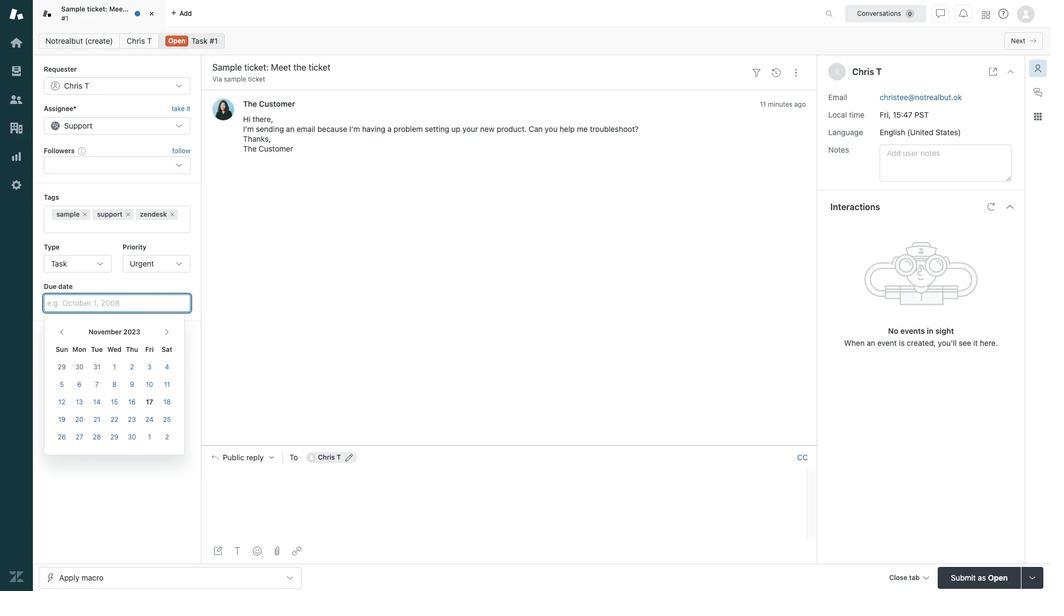 Task type: locate. For each thing, give the bounding box(es) containing it.
1
[[113, 363, 116, 371], [148, 433, 151, 441]]

requester element
[[44, 77, 191, 95]]

open right 'as'
[[989, 573, 1008, 583]]

events image
[[772, 68, 781, 77]]

here.
[[981, 338, 998, 348]]

0 vertical spatial the
[[243, 99, 257, 109]]

t up fri,
[[877, 67, 882, 77]]

2 left 3
[[130, 363, 134, 371]]

remove image
[[125, 211, 131, 218]]

0 horizontal spatial 1
[[113, 363, 116, 371]]

1 horizontal spatial it
[[974, 338, 978, 348]]

1 vertical spatial an
[[867, 338, 876, 348]]

an left event at the right bottom of the page
[[867, 338, 876, 348]]

chris inside requester element
[[64, 81, 83, 91]]

tab
[[910, 574, 920, 582]]

0 horizontal spatial it
[[187, 105, 191, 113]]

30 left 31 at the left bottom of page
[[75, 363, 84, 371]]

0 vertical spatial 1
[[113, 363, 116, 371]]

1 horizontal spatial 11
[[760, 100, 767, 109]]

i'm
[[243, 125, 254, 134], [350, 125, 360, 134]]

the customer link
[[243, 99, 295, 109]]

0 vertical spatial it
[[187, 105, 191, 113]]

remove image
[[82, 211, 88, 218], [169, 211, 176, 218]]

0 vertical spatial an
[[286, 125, 295, 134]]

chris inside secondary element
[[127, 36, 145, 45]]

(united
[[908, 127, 934, 137]]

conversations button
[[846, 5, 927, 22]]

meet
[[109, 5, 125, 13]]

0 vertical spatial #1
[[61, 14, 69, 22]]

0 horizontal spatial an
[[286, 125, 295, 134]]

hide composer image
[[505, 441, 514, 450]]

add link (cmd k) image
[[293, 547, 301, 556]]

tags
[[44, 193, 59, 202]]

5
[[60, 381, 64, 389]]

0 vertical spatial task
[[192, 36, 208, 45]]

t
[[147, 36, 152, 45], [877, 67, 882, 77], [85, 81, 89, 91], [337, 453, 341, 462]]

i'm left having
[[350, 125, 360, 134]]

0 horizontal spatial open
[[168, 37, 186, 45]]

0 horizontal spatial 2
[[130, 363, 134, 371]]

fri, 15:47 pst
[[880, 110, 929, 119]]

info on adding followers image
[[78, 147, 87, 156]]

fri
[[145, 346, 154, 354]]

0 horizontal spatial 29
[[58, 363, 66, 371]]

1 horizontal spatial 1
[[148, 433, 151, 441]]

an left email
[[286, 125, 295, 134]]

task for task
[[51, 259, 67, 268]]

organizations image
[[9, 121, 24, 135]]

1 horizontal spatial 2
[[165, 433, 169, 441]]

29 down sun at the bottom of page
[[58, 363, 66, 371]]

chris
[[127, 36, 145, 45], [853, 67, 875, 77], [64, 81, 83, 91], [318, 453, 335, 462]]

customer down sending
[[259, 144, 293, 154]]

user image
[[834, 68, 841, 75], [835, 69, 840, 75]]

edit user image
[[346, 454, 353, 462]]

1 horizontal spatial an
[[867, 338, 876, 348]]

task down add
[[192, 36, 208, 45]]

tab containing sample ticket: meet the ticket
[[33, 0, 164, 27]]

0 horizontal spatial sample
[[56, 210, 80, 218]]

11 left 'minutes'
[[760, 100, 767, 109]]

0 vertical spatial open
[[168, 37, 186, 45]]

task inside task 'popup button'
[[51, 259, 67, 268]]

take
[[172, 105, 185, 113]]

0 horizontal spatial task
[[51, 259, 67, 268]]

insert emojis image
[[253, 547, 262, 556]]

the
[[243, 99, 257, 109], [243, 144, 257, 154]]

29 right the 28
[[110, 433, 119, 441]]

chris t inside requester element
[[64, 81, 89, 91]]

1 vertical spatial 11
[[164, 381, 170, 389]]

1 vertical spatial 29
[[110, 433, 119, 441]]

notifications image
[[960, 9, 968, 18]]

1 horizontal spatial sample
[[224, 75, 246, 83]]

1 vertical spatial customer
[[259, 144, 293, 154]]

submit
[[952, 573, 976, 583]]

11 for 11 minutes ago
[[760, 100, 767, 109]]

task button
[[44, 255, 112, 273]]

language
[[829, 127, 864, 137]]

customer
[[259, 99, 295, 109], [259, 144, 293, 154]]

1 horizontal spatial i'm
[[350, 125, 360, 134]]

open
[[168, 37, 186, 45], [989, 573, 1008, 583]]

sample right 'via'
[[224, 75, 246, 83]]

remove image left support
[[82, 211, 88, 218]]

chris t down requester
[[64, 81, 89, 91]]

urgent button
[[123, 255, 191, 273]]

1 remove image from the left
[[82, 211, 88, 218]]

remove image for sample
[[82, 211, 88, 218]]

1 horizontal spatial ticket
[[248, 75, 265, 83]]

thanks,
[[243, 134, 271, 144]]

apps image
[[1034, 112, 1043, 121]]

there,
[[253, 115, 273, 124]]

12
[[58, 398, 65, 406]]

2
[[130, 363, 134, 371], [165, 433, 169, 441]]

hi
[[243, 115, 251, 124]]

problem
[[394, 125, 423, 134]]

2 i'm from the left
[[350, 125, 360, 134]]

the down the thanks,
[[243, 144, 257, 154]]

macro
[[81, 573, 104, 583]]

english (united states)
[[880, 127, 962, 137]]

sample down the tags
[[56, 210, 80, 218]]

it
[[187, 105, 191, 113], [974, 338, 978, 348]]

18
[[163, 398, 171, 406]]

next button
[[1005, 32, 1044, 50]]

product.
[[497, 125, 527, 134]]

0 horizontal spatial ticket
[[139, 5, 158, 13]]

in
[[927, 326, 934, 336]]

close
[[890, 574, 908, 582]]

1 vertical spatial the
[[243, 144, 257, 154]]

chris t down close icon
[[127, 36, 152, 45]]

#1 up 'via'
[[210, 36, 218, 45]]

public reply
[[223, 453, 264, 462]]

task down type
[[51, 259, 67, 268]]

24
[[145, 416, 154, 424]]

1 vertical spatial it
[[974, 338, 978, 348]]

main element
[[0, 0, 33, 592]]

14
[[93, 398, 101, 406]]

assignee*
[[44, 105, 76, 113]]

ticket up 'the customer'
[[248, 75, 265, 83]]

states)
[[936, 127, 962, 137]]

see
[[959, 338, 972, 348]]

task
[[192, 36, 208, 45], [51, 259, 67, 268]]

1 vertical spatial #1
[[210, 36, 218, 45]]

tabs tab list
[[33, 0, 815, 27]]

it right take
[[187, 105, 191, 113]]

zendesk support image
[[9, 7, 24, 21]]

#1 inside the sample ticket: meet the ticket #1
[[61, 14, 69, 22]]

you'll
[[939, 338, 957, 348]]

customer up there, on the left of page
[[259, 99, 295, 109]]

0 vertical spatial ticket
[[139, 5, 158, 13]]

close tab button
[[885, 567, 934, 591]]

filter image
[[753, 68, 761, 77]]

close image
[[146, 8, 157, 19]]

0 horizontal spatial remove image
[[82, 211, 88, 218]]

1 right 31 at the left bottom of page
[[113, 363, 116, 371]]

task inside secondary element
[[192, 36, 208, 45]]

close tab
[[890, 574, 920, 582]]

format text image
[[233, 547, 242, 556]]

followers
[[44, 147, 75, 155]]

1 horizontal spatial #1
[[210, 36, 218, 45]]

to
[[290, 453, 298, 462]]

t up support
[[85, 81, 89, 91]]

0 vertical spatial 29
[[58, 363, 66, 371]]

priority
[[123, 243, 146, 251]]

0 vertical spatial 11
[[760, 100, 767, 109]]

ticket right the in the top of the page
[[139, 5, 158, 13]]

t down close icon
[[147, 36, 152, 45]]

it right see
[[974, 338, 978, 348]]

created,
[[907, 338, 937, 348]]

1 down 24
[[148, 433, 151, 441]]

thu
[[126, 346, 138, 354]]

Due date field
[[44, 295, 191, 312]]

customers image
[[9, 93, 24, 107]]

views image
[[9, 64, 24, 78]]

1 horizontal spatial 29
[[110, 433, 119, 441]]

due
[[44, 283, 57, 291]]

english
[[880, 127, 906, 137]]

urgent
[[130, 259, 154, 268]]

0 horizontal spatial i'm
[[243, 125, 254, 134]]

ticket inside the sample ticket: meet the ticket #1
[[139, 5, 158, 13]]

1 horizontal spatial 30
[[128, 433, 136, 441]]

new
[[480, 125, 495, 134]]

task for task #1
[[192, 36, 208, 45]]

ticket
[[139, 5, 158, 13], [248, 75, 265, 83]]

1 horizontal spatial remove image
[[169, 211, 176, 218]]

sample ticket: meet the ticket #1
[[61, 5, 158, 22]]

chris t
[[127, 36, 152, 45], [853, 67, 882, 77], [64, 81, 89, 91], [318, 453, 341, 462]]

1 i'm from the left
[[243, 125, 254, 134]]

chris down requester
[[64, 81, 83, 91]]

0 vertical spatial sample
[[224, 75, 246, 83]]

11 right 10
[[164, 381, 170, 389]]

displays possible ticket submission types image
[[1029, 574, 1037, 583]]

1 vertical spatial task
[[51, 259, 67, 268]]

i'm down hi
[[243, 125, 254, 134]]

open left task #1
[[168, 37, 186, 45]]

chris down the in the top of the page
[[127, 36, 145, 45]]

1 horizontal spatial task
[[192, 36, 208, 45]]

19
[[58, 416, 66, 424]]

#1 down sample
[[61, 14, 69, 22]]

your
[[463, 125, 478, 134]]

date
[[58, 283, 73, 291]]

0 horizontal spatial 30
[[75, 363, 84, 371]]

remove image right "zendesk"
[[169, 211, 176, 218]]

email
[[829, 92, 848, 102]]

9
[[130, 381, 134, 389]]

requester
[[44, 65, 77, 73]]

0 horizontal spatial #1
[[61, 14, 69, 22]]

0 horizontal spatial 11
[[164, 381, 170, 389]]

local
[[829, 110, 848, 119]]

tue
[[91, 346, 103, 354]]

#1
[[61, 14, 69, 22], [210, 36, 218, 45]]

the up hi
[[243, 99, 257, 109]]

2 down 25
[[165, 433, 169, 441]]

1 vertical spatial open
[[989, 573, 1008, 583]]

2 remove image from the left
[[169, 211, 176, 218]]

tab
[[33, 0, 164, 27]]

2 the from the top
[[243, 144, 257, 154]]

1 vertical spatial sample
[[56, 210, 80, 218]]

30 down 23
[[128, 433, 136, 441]]

customer inside hi there, i'm sending an email because i'm having a problem setting up your new product. can you help me troubleshoot? thanks, the customer
[[259, 144, 293, 154]]

apply macro
[[59, 573, 104, 583]]

Subject field
[[210, 61, 745, 74]]

an inside hi there, i'm sending an email because i'm having a problem setting up your new product. can you help me troubleshoot? thanks, the customer
[[286, 125, 295, 134]]



Task type: vqa. For each thing, say whether or not it's contained in the screenshot.
THE "A"
yes



Task type: describe. For each thing, give the bounding box(es) containing it.
chris up time
[[853, 67, 875, 77]]

15
[[111, 398, 118, 406]]

28
[[93, 433, 101, 441]]

11 minutes ago
[[760, 100, 806, 109]]

is
[[900, 338, 905, 348]]

pst
[[915, 110, 929, 119]]

take it button
[[172, 104, 191, 115]]

hi there, i'm sending an email because i'm having a problem setting up your new product. can you help me troubleshoot? thanks, the customer
[[243, 115, 639, 154]]

fri,
[[880, 110, 891, 119]]

10
[[146, 381, 153, 389]]

me
[[577, 125, 588, 134]]

via
[[213, 75, 222, 83]]

type
[[44, 243, 60, 251]]

add attachment image
[[273, 547, 282, 556]]

support
[[97, 210, 123, 218]]

chris t up time
[[853, 67, 882, 77]]

get help image
[[999, 9, 1009, 19]]

as
[[979, 573, 987, 583]]

17
[[146, 398, 153, 406]]

cc button
[[798, 453, 809, 463]]

the inside hi there, i'm sending an email because i'm having a problem setting up your new product. can you help me troubleshoot? thanks, the customer
[[243, 144, 257, 154]]

zendesk image
[[9, 570, 24, 584]]

11 minutes ago text field
[[760, 100, 806, 109]]

view more details image
[[989, 67, 998, 76]]

minutes
[[768, 100, 793, 109]]

0 vertical spatial 30
[[75, 363, 84, 371]]

due date
[[44, 283, 73, 291]]

notrealbut (create)
[[45, 36, 113, 45]]

local time
[[829, 110, 865, 119]]

31
[[93, 363, 101, 371]]

#1 inside secondary element
[[210, 36, 218, 45]]

public reply button
[[202, 446, 283, 469]]

15:47
[[894, 110, 913, 119]]

chris t inside secondary element
[[127, 36, 152, 45]]

assignee* element
[[44, 117, 191, 135]]

conversations
[[858, 9, 902, 17]]

t left edit user icon
[[337, 453, 341, 462]]

sample
[[61, 5, 85, 13]]

email
[[297, 125, 315, 134]]

mon
[[72, 346, 86, 354]]

can
[[529, 125, 543, 134]]

6
[[77, 381, 82, 389]]

the customer
[[243, 99, 295, 109]]

chris t right christee@notrealbut.ok image
[[318, 453, 341, 462]]

public
[[223, 453, 244, 462]]

apply
[[59, 573, 79, 583]]

you
[[545, 125, 558, 134]]

3
[[147, 363, 152, 371]]

reply
[[246, 453, 264, 462]]

support
[[64, 121, 93, 130]]

1 vertical spatial ticket
[[248, 75, 265, 83]]

27
[[76, 433, 83, 441]]

followers element
[[44, 157, 191, 174]]

chris right christee@notrealbut.ok image
[[318, 453, 335, 462]]

1 vertical spatial 2
[[165, 433, 169, 441]]

1 vertical spatial 30
[[128, 433, 136, 441]]

20
[[75, 416, 83, 424]]

open inside secondary element
[[168, 37, 186, 45]]

8
[[112, 381, 117, 389]]

t inside secondary element
[[147, 36, 152, 45]]

via sample ticket
[[213, 75, 265, 83]]

2023
[[123, 328, 140, 336]]

setting
[[425, 125, 450, 134]]

draft mode image
[[214, 547, 222, 556]]

avatar image
[[213, 99, 234, 121]]

because
[[318, 125, 347, 134]]

1 the from the top
[[243, 99, 257, 109]]

christee@notrealbut.ok
[[880, 92, 963, 102]]

customer context image
[[1034, 64, 1043, 73]]

25
[[163, 416, 171, 424]]

0 vertical spatial customer
[[259, 99, 295, 109]]

zendesk products image
[[983, 11, 990, 18]]

get started image
[[9, 36, 24, 50]]

sending
[[256, 125, 284, 134]]

an inside no events in sight when an event is created, you'll see it here.
[[867, 338, 876, 348]]

16
[[128, 398, 136, 406]]

notrealbut (create) button
[[38, 33, 120, 49]]

follow
[[172, 147, 191, 155]]

christee@notrealbut.ok image
[[307, 453, 316, 462]]

sun mon tue wed thu
[[56, 346, 138, 354]]

23
[[128, 416, 136, 424]]

a
[[388, 125, 392, 134]]

up
[[452, 125, 461, 134]]

admin image
[[9, 178, 24, 192]]

task #1
[[192, 36, 218, 45]]

ticket actions image
[[792, 68, 801, 77]]

22
[[111, 416, 118, 424]]

wed
[[107, 346, 122, 354]]

close image
[[1007, 67, 1016, 76]]

1 horizontal spatial open
[[989, 573, 1008, 583]]

reporting image
[[9, 150, 24, 164]]

(create)
[[85, 36, 113, 45]]

next
[[1012, 37, 1026, 45]]

notrealbut
[[45, 36, 83, 45]]

november 2023
[[89, 328, 140, 336]]

take it
[[172, 105, 191, 113]]

events
[[901, 326, 926, 336]]

button displays agent's chat status as invisible. image
[[937, 9, 945, 18]]

1 vertical spatial 1
[[148, 433, 151, 441]]

sat
[[162, 346, 172, 354]]

remove image for zendesk
[[169, 211, 176, 218]]

11 for 11
[[164, 381, 170, 389]]

Add user notes text field
[[880, 144, 1012, 182]]

no events in sight when an event is created, you'll see it here.
[[845, 326, 998, 348]]

troubleshoot?
[[590, 125, 639, 134]]

26
[[58, 433, 66, 441]]

add button
[[164, 0, 199, 27]]

time
[[850, 110, 865, 119]]

when
[[845, 338, 865, 348]]

0 vertical spatial 2
[[130, 363, 134, 371]]

sun
[[56, 346, 68, 354]]

it inside no events in sight when an event is created, you'll see it here.
[[974, 338, 978, 348]]

the
[[127, 5, 138, 13]]

13
[[76, 398, 83, 406]]

it inside button
[[187, 105, 191, 113]]

cc
[[798, 453, 808, 462]]

secondary element
[[33, 30, 1052, 52]]



